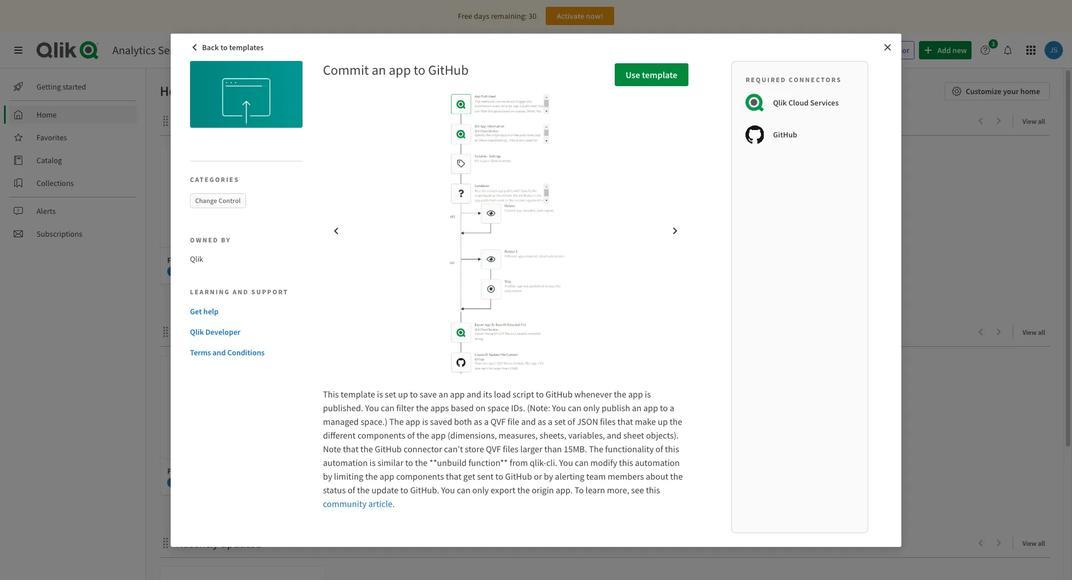 Task type: describe. For each thing, give the bounding box(es) containing it.
commit
[[323, 61, 369, 78]]

recently for recently used
[[176, 325, 218, 340]]

home link
[[9, 106, 137, 124]]

move collection image for recently
[[160, 537, 171, 549]]

from
[[510, 457, 528, 468]]

template for use
[[642, 69, 677, 80]]

commit an app to github image
[[190, 61, 303, 128]]

ask
[[844, 45, 857, 55]]

subscriptions link
[[9, 225, 137, 243]]

github down the free
[[428, 61, 469, 78]]

0 vertical spatial only
[[583, 402, 600, 414]]

github logo image
[[746, 125, 764, 144]]

is up make at the right of the page
[[645, 388, 651, 400]]

terms and conditions
[[190, 348, 265, 358]]

template for this
[[341, 388, 375, 400]]

2 automation from the left
[[635, 457, 680, 468]]

free
[[458, 11, 472, 21]]

the down save
[[416, 402, 429, 414]]

view all link for recently used
[[1023, 325, 1050, 339]]

analytics services element
[[112, 43, 197, 57]]

can left filter
[[381, 402, 394, 414]]

the down connector
[[415, 457, 428, 468]]

started
[[63, 82, 86, 92]]

categories
[[190, 175, 239, 184]]

recently updated
[[176, 537, 262, 551]]

see
[[631, 484, 644, 496]]

can down 15mb.
[[575, 457, 589, 468]]

to inside button
[[220, 42, 228, 52]]

based
[[451, 402, 474, 414]]

required
[[746, 75, 786, 84]]

1 as from the left
[[474, 416, 482, 427]]

than
[[544, 443, 562, 455]]

back
[[202, 42, 219, 52]]

insight
[[858, 45, 882, 55]]

2 horizontal spatial an
[[632, 402, 642, 414]]

can up json
[[568, 402, 582, 414]]

back to templates button
[[187, 38, 269, 56]]

0 vertical spatial qvf
[[491, 416, 506, 427]]

measures,
[[499, 430, 538, 441]]

jacob simon image for analytics to explore
[[167, 267, 178, 277]]

the up update
[[365, 471, 378, 482]]

github up similar at the bottom of page
[[375, 443, 402, 455]]

managed
[[323, 416, 359, 427]]

developer
[[205, 327, 240, 337]]

jacob simon element for recently used
[[167, 478, 178, 488]]

file
[[508, 416, 519, 427]]

now!
[[586, 11, 603, 21]]

can't
[[444, 443, 463, 455]]

all for recently updated
[[1038, 539, 1045, 548]]

(note:
[[527, 402, 550, 414]]

previous image image
[[331, 226, 341, 235]]

1 horizontal spatial the
[[589, 443, 603, 455]]

required connectors
[[746, 75, 842, 84]]

the up "objects)."
[[670, 416, 682, 427]]

home inside main content
[[160, 82, 195, 100]]

community article link
[[323, 498, 393, 510]]

github down from
[[505, 471, 532, 482]]

0 horizontal spatial files
[[503, 443, 518, 455]]

first app for recently
[[167, 466, 197, 477]]

article
[[368, 498, 393, 510]]

0 vertical spatial an
[[372, 61, 386, 78]]

qlik for qlik cloud services
[[773, 97, 787, 108]]

team
[[586, 471, 606, 482]]

collections link
[[9, 174, 137, 192]]

apps
[[430, 402, 449, 414]]

0 horizontal spatial a
[[484, 416, 489, 427]]

members
[[608, 471, 644, 482]]

cloud
[[788, 97, 809, 108]]

view all for recently used
[[1023, 328, 1045, 337]]

status
[[323, 484, 346, 496]]

is left similar at the bottom of page
[[370, 457, 376, 468]]

recently used link
[[176, 325, 249, 340]]

app.
[[556, 484, 573, 496]]

0 vertical spatial services
[[158, 43, 197, 57]]

first app link for to
[[160, 145, 325, 285]]

this inside to learn more, see this community article .
[[646, 484, 660, 496]]

home
[[1020, 86, 1040, 96]]

publish
[[602, 402, 630, 414]]

similar
[[377, 457, 403, 468]]

limiting
[[334, 471, 363, 482]]

and right terms
[[213, 348, 226, 358]]

objects).
[[646, 430, 679, 441]]

support
[[251, 288, 288, 296]]

to learn more, see this community article .
[[323, 484, 660, 510]]

ask insight advisor button
[[826, 41, 915, 59]]

space
[[487, 402, 509, 414]]

save
[[420, 388, 437, 400]]

help
[[203, 307, 219, 317]]

recently updated link
[[176, 537, 266, 551]]

this template is set up to save an app and its load script to github whenever the app is published. you can filter the apps based on space ids. (note: you can only publish an app to a managed space.) the app is saved both as a qvf file and as a set of json files that make up the different components of the app (dimensions, measures, sheets, variables, and sheet objects). note that the github connector can't store qvf files larger than 15mb. the functionality of this automation is similar to the **unbuild function** from qlik-cli. you can modify this automation by limiting the app components that get sent to github or by alerting team members about the status of the update to github. you can only export the origin app.
[[323, 388, 683, 496]]

and left "its"
[[467, 388, 481, 400]]

analytics for analytics to explore
[[176, 114, 221, 128]]

**unbuild
[[429, 457, 467, 468]]

activate now! link
[[546, 7, 614, 25]]

community
[[323, 498, 367, 510]]

0 vertical spatial that
[[617, 416, 633, 427]]

view all link for recently updated
[[1023, 536, 1050, 550]]

make
[[635, 416, 656, 427]]

1 horizontal spatial a
[[548, 416, 553, 427]]

note
[[323, 443, 341, 455]]

sheets,
[[540, 430, 566, 441]]

connectors
[[789, 75, 842, 84]]

activate now!
[[557, 11, 603, 21]]

customize
[[966, 86, 1002, 96]]

github right github logo
[[773, 129, 797, 140]]

jacob simon image for recently used
[[167, 478, 178, 488]]

script
[[513, 388, 534, 400]]

all for recently used
[[1038, 328, 1045, 337]]

next image image
[[671, 226, 680, 235]]

navigation pane element
[[0, 73, 146, 248]]

change control
[[195, 196, 241, 205]]

change
[[195, 196, 217, 205]]

your
[[1003, 86, 1019, 96]]

close image
[[883, 43, 892, 52]]

the down the space.) on the left bottom
[[360, 443, 373, 455]]

function**
[[469, 457, 508, 468]]

you up alerting
[[559, 457, 573, 468]]

update
[[371, 484, 399, 496]]

the up community article link
[[357, 484, 370, 496]]

qlik cloud services logo image
[[746, 93, 764, 112]]

to
[[575, 484, 584, 496]]

ask insight advisor
[[844, 45, 910, 55]]

published.
[[323, 402, 363, 414]]

first app link for used
[[160, 356, 325, 496]]

json
[[577, 416, 598, 427]]

remaining:
[[491, 11, 527, 21]]

and up get help link
[[233, 288, 249, 296]]

move collection image for analytics
[[160, 115, 171, 126]]

of up connector
[[407, 430, 415, 441]]



Task type: locate. For each thing, give the bounding box(es) containing it.
2 vertical spatial view all link
[[1023, 536, 1050, 550]]

the
[[389, 416, 404, 427], [589, 443, 603, 455]]

0 vertical spatial components
[[357, 430, 405, 441]]

files down the measures,
[[503, 443, 518, 455]]

0 horizontal spatial services
[[158, 43, 197, 57]]

catalog
[[37, 155, 62, 166]]

0 horizontal spatial automation
[[323, 457, 368, 468]]

0 vertical spatial first app
[[167, 255, 197, 265]]

view all link for analytics to explore
[[1023, 114, 1050, 128]]

commit an app to github
[[323, 61, 469, 78]]

2 first app link from the top
[[160, 356, 325, 496]]

1 vertical spatial view
[[1023, 328, 1037, 337]]

you
[[365, 402, 379, 414], [552, 402, 566, 414], [559, 457, 573, 468], [441, 484, 455, 496]]

1 horizontal spatial automation
[[635, 457, 680, 468]]

1 view all link from the top
[[1023, 114, 1050, 128]]

favorites link
[[9, 128, 137, 147]]

view all for analytics to explore
[[1023, 117, 1045, 126]]

customize your home button
[[945, 82, 1050, 100]]

3 view from the top
[[1023, 539, 1037, 548]]

0 horizontal spatial as
[[474, 416, 482, 427]]

0 horizontal spatial by
[[221, 235, 231, 244]]

1 vertical spatial only
[[472, 484, 489, 496]]

move collection image
[[160, 115, 171, 126], [160, 537, 171, 549]]

1 jacob simon image from the top
[[167, 267, 178, 277]]

1 vertical spatial that
[[343, 443, 359, 455]]

a
[[670, 402, 674, 414], [484, 416, 489, 427], [548, 416, 553, 427]]

favorites
[[37, 132, 67, 143]]

analytics services
[[112, 43, 197, 57]]

ids.
[[511, 402, 525, 414]]

1 vertical spatial recently
[[176, 537, 218, 551]]

a up "objects)."
[[670, 402, 674, 414]]

view for recently used
[[1023, 328, 1037, 337]]

learning
[[190, 288, 230, 296]]

by up status on the left bottom
[[323, 471, 332, 482]]

0 horizontal spatial that
[[343, 443, 359, 455]]

filter
[[396, 402, 414, 414]]

as down on
[[474, 416, 482, 427]]

home inside navigation pane element
[[37, 110, 57, 120]]

and right "file"
[[521, 416, 536, 427]]

2 jacob simon element from the top
[[167, 478, 178, 488]]

an up make at the right of the page
[[632, 402, 642, 414]]

use
[[626, 69, 640, 80]]

1 horizontal spatial up
[[658, 416, 668, 427]]

this up members
[[619, 457, 633, 468]]

1 horizontal spatial set
[[554, 416, 566, 427]]

by right or
[[544, 471, 553, 482]]

that down different
[[343, 443, 359, 455]]

1 vertical spatial first app link
[[160, 356, 325, 496]]

0 horizontal spatial template
[[341, 388, 375, 400]]

get help
[[190, 307, 219, 317]]

0 vertical spatial template
[[642, 69, 677, 80]]

first for recently used
[[167, 466, 183, 477]]

as down (note:
[[538, 416, 546, 427]]

2 first from the top
[[167, 466, 183, 477]]

0 vertical spatial view
[[1023, 117, 1037, 126]]

2 as from the left
[[538, 416, 546, 427]]

getting
[[37, 82, 61, 92]]

0 vertical spatial home
[[160, 82, 195, 100]]

0 vertical spatial analytics
[[112, 43, 156, 57]]

2 vertical spatial an
[[632, 402, 642, 414]]

template inside button
[[642, 69, 677, 80]]

view all for recently updated
[[1023, 539, 1045, 548]]

1 vertical spatial the
[[589, 443, 603, 455]]

is up the space.) on the left bottom
[[377, 388, 383, 400]]

files down "publish"
[[600, 416, 616, 427]]

can
[[381, 402, 394, 414], [568, 402, 582, 414], [575, 457, 589, 468], [457, 484, 470, 496]]

recently for recently updated
[[176, 537, 218, 551]]

1 automation from the left
[[323, 457, 368, 468]]

0 vertical spatial first
[[167, 255, 183, 265]]

advisor
[[884, 45, 910, 55]]

a down on
[[484, 416, 489, 427]]

that down "**unbuild"
[[446, 471, 461, 482]]

home down analytics services element
[[160, 82, 195, 100]]

0 horizontal spatial home
[[37, 110, 57, 120]]

qlik down get
[[190, 327, 204, 337]]

you right (note:
[[552, 402, 566, 414]]

1 horizontal spatial template
[[642, 69, 677, 80]]

an right "commit"
[[372, 61, 386, 78]]

analytics to explore
[[176, 114, 272, 128]]

analytics inside home main content
[[176, 114, 221, 128]]

recently used
[[176, 325, 244, 340]]

updated
[[221, 537, 262, 551]]

the left origin
[[517, 484, 530, 496]]

2 all from the top
[[1038, 328, 1045, 337]]

larger
[[520, 443, 542, 455]]

15mb.
[[564, 443, 587, 455]]

0 vertical spatial move collection image
[[160, 115, 171, 126]]

recently left updated
[[176, 537, 218, 551]]

0 vertical spatial set
[[385, 388, 396, 400]]

0 horizontal spatial an
[[372, 61, 386, 78]]

origin
[[532, 484, 554, 496]]

qlik cloud services
[[773, 97, 839, 108]]

components
[[357, 430, 405, 441], [396, 471, 444, 482]]

0 vertical spatial qlik
[[773, 97, 787, 108]]

2 vertical spatial all
[[1038, 539, 1045, 548]]

use template button
[[615, 63, 688, 86]]

2 horizontal spatial by
[[544, 471, 553, 482]]

that up sheet
[[617, 416, 633, 427]]

getting started link
[[9, 78, 137, 96]]

components down the space.) on the left bottom
[[357, 430, 405, 441]]

of
[[568, 416, 575, 427], [407, 430, 415, 441], [656, 443, 663, 455], [348, 484, 355, 496]]

services left back
[[158, 43, 197, 57]]

1 first app link from the top
[[160, 145, 325, 285]]

2 vertical spatial this
[[646, 484, 660, 496]]

2 horizontal spatial this
[[665, 443, 679, 455]]

1 view all from the top
[[1023, 117, 1045, 126]]

of down limiting
[[348, 484, 355, 496]]

1 vertical spatial this
[[619, 457, 633, 468]]

1 first from the top
[[167, 255, 183, 265]]

back to templates
[[202, 42, 264, 52]]

first app link
[[160, 145, 325, 285], [160, 356, 325, 496]]

days
[[474, 11, 489, 21]]

1 vertical spatial files
[[503, 443, 518, 455]]

github up (note:
[[546, 388, 573, 400]]

only down the sent
[[472, 484, 489, 496]]

qlik-
[[530, 457, 546, 468]]

Search text field
[[637, 41, 819, 60]]

1 vertical spatial services
[[810, 97, 839, 108]]

up
[[398, 388, 408, 400], [658, 416, 668, 427]]

qvf down space
[[491, 416, 506, 427]]

1 horizontal spatial only
[[583, 402, 600, 414]]

conditions
[[227, 348, 265, 358]]

home up favorites at the left of the page
[[37, 110, 57, 120]]

saved
[[430, 416, 452, 427]]

1 jacob simon element from the top
[[167, 267, 178, 277]]

0 horizontal spatial the
[[389, 416, 404, 427]]

automation up the about
[[635, 457, 680, 468]]

1 horizontal spatial by
[[323, 471, 332, 482]]

home main content
[[142, 69, 1072, 581]]

template inside this template is set up to save an app and its load script to github whenever the app is published. you can filter the apps based on space ids. (note: you can only publish an app to a managed space.) the app is saved both as a qvf file and as a set of json files that make up the different components of the app (dimensions, measures, sheets, variables, and sheet objects). note that the github connector can't store qvf files larger than 15mb. the functionality of this automation is similar to the **unbuild function** from qlik-cli. you can modify this automation by limiting the app components that get sent to github or by alerting team members about the status of the update to github. you can only export the origin app.
[[341, 388, 375, 400]]

qlik left cloud
[[773, 97, 787, 108]]

an up apps
[[439, 388, 448, 400]]

2 first app from the top
[[167, 466, 197, 477]]

first app for analytics
[[167, 255, 197, 265]]

0 horizontal spatial this
[[619, 457, 633, 468]]

view for analytics to explore
[[1023, 117, 1037, 126]]

terms and conditions link
[[190, 347, 298, 359]]

sheet
[[623, 430, 644, 441]]

of down "objects)."
[[656, 443, 663, 455]]

1 horizontal spatial that
[[446, 471, 461, 482]]

set up sheets, in the bottom of the page
[[554, 416, 566, 427]]

modify
[[590, 457, 617, 468]]

30
[[529, 11, 537, 21]]

owned
[[190, 235, 219, 244]]

1 vertical spatial view all link
[[1023, 325, 1050, 339]]

a up sheets, in the bottom of the page
[[548, 416, 553, 427]]

0 horizontal spatial up
[[398, 388, 408, 400]]

0 vertical spatial files
[[600, 416, 616, 427]]

subscriptions
[[37, 229, 82, 239]]

get
[[463, 471, 475, 482]]

1 vertical spatial first app
[[167, 466, 197, 477]]

first app
[[167, 255, 197, 265], [167, 466, 197, 477]]

1 horizontal spatial services
[[810, 97, 839, 108]]

3 all from the top
[[1038, 539, 1045, 548]]

0 vertical spatial jacob simon image
[[167, 267, 178, 277]]

variables,
[[568, 430, 605, 441]]

2 vertical spatial qlik
[[190, 327, 204, 337]]

1 view from the top
[[1023, 117, 1037, 126]]

the up "publish"
[[614, 388, 626, 400]]

0 horizontal spatial set
[[385, 388, 396, 400]]

its
[[483, 388, 492, 400]]

jacob simon image
[[167, 267, 178, 277], [167, 478, 178, 488]]

alerts
[[37, 206, 56, 216]]

0 vertical spatial first app link
[[160, 145, 325, 285]]

0 horizontal spatial only
[[472, 484, 489, 496]]

analytics for analytics services
[[112, 43, 156, 57]]

recently up terms
[[176, 325, 218, 340]]

can down get
[[457, 484, 470, 496]]

terms
[[190, 348, 211, 358]]

set
[[385, 388, 396, 400], [554, 416, 566, 427]]

all for analytics to explore
[[1038, 117, 1045, 126]]

services
[[158, 43, 197, 57], [810, 97, 839, 108]]

1 vertical spatial all
[[1038, 328, 1045, 337]]

close sidebar menu image
[[14, 46, 23, 55]]

1 horizontal spatial this
[[646, 484, 660, 496]]

automation up limiting
[[323, 457, 368, 468]]

0 vertical spatial view all
[[1023, 117, 1045, 126]]

3 view all link from the top
[[1023, 536, 1050, 550]]

and left sheet
[[607, 430, 622, 441]]

that
[[617, 416, 633, 427], [343, 443, 359, 455], [446, 471, 461, 482]]

learning and support
[[190, 288, 288, 296]]

and
[[233, 288, 249, 296], [213, 348, 226, 358], [467, 388, 481, 400], [521, 416, 536, 427], [607, 430, 622, 441]]

0 vertical spatial up
[[398, 388, 408, 400]]

2 vertical spatial that
[[446, 471, 461, 482]]

is left the saved
[[422, 416, 428, 427]]

get
[[190, 307, 202, 317]]

store
[[465, 443, 484, 455]]

github.
[[410, 484, 439, 496]]

2 vertical spatial view
[[1023, 539, 1037, 548]]

2 jacob simon image from the top
[[167, 478, 178, 488]]

analytics to explore link
[[176, 114, 277, 128]]

the up connector
[[417, 430, 429, 441]]

qlik developer link
[[190, 327, 298, 338]]

1 horizontal spatial as
[[538, 416, 546, 427]]

2 view all link from the top
[[1023, 325, 1050, 339]]

1 vertical spatial template
[[341, 388, 375, 400]]

only down whenever
[[583, 402, 600, 414]]

0 vertical spatial the
[[389, 416, 404, 427]]

components up github.
[[396, 471, 444, 482]]

1 horizontal spatial files
[[600, 416, 616, 427]]

1 vertical spatial move collection image
[[160, 537, 171, 549]]

2 view from the top
[[1023, 328, 1037, 337]]

1 horizontal spatial home
[[160, 82, 195, 100]]

template up published.
[[341, 388, 375, 400]]

you up the space.) on the left bottom
[[365, 402, 379, 414]]

services down connectors
[[810, 97, 839, 108]]

this down the about
[[646, 484, 660, 496]]

github
[[428, 61, 469, 78], [773, 129, 797, 140], [546, 388, 573, 400], [375, 443, 402, 455], [505, 471, 532, 482]]

0 vertical spatial recently
[[176, 325, 218, 340]]

0 vertical spatial this
[[665, 443, 679, 455]]

1 vertical spatial qlik
[[190, 254, 203, 264]]

qvf up function**
[[486, 443, 501, 455]]

qlik down owned
[[190, 254, 203, 264]]

you right github.
[[441, 484, 455, 496]]

automation
[[323, 457, 368, 468], [635, 457, 680, 468]]

getting started
[[37, 82, 86, 92]]

jacob simon element
[[167, 267, 178, 277], [167, 478, 178, 488]]

0 vertical spatial view all link
[[1023, 114, 1050, 128]]

1 vertical spatial an
[[439, 388, 448, 400]]

1 vertical spatial home
[[37, 110, 57, 120]]

1 vertical spatial jacob simon element
[[167, 478, 178, 488]]

1 vertical spatial analytics
[[176, 114, 221, 128]]

1 vertical spatial qvf
[[486, 443, 501, 455]]

2 horizontal spatial a
[[670, 402, 674, 414]]

1 vertical spatial up
[[658, 416, 668, 427]]

alerts link
[[9, 202, 137, 220]]

1 horizontal spatial an
[[439, 388, 448, 400]]

the up modify
[[589, 443, 603, 455]]

explore
[[235, 114, 272, 128]]

0 vertical spatial jacob simon element
[[167, 267, 178, 277]]

an
[[372, 61, 386, 78], [439, 388, 448, 400], [632, 402, 642, 414]]

1 vertical spatial components
[[396, 471, 444, 482]]

more,
[[607, 484, 629, 496]]

analytics
[[112, 43, 156, 57], [176, 114, 221, 128]]

sent
[[477, 471, 494, 482]]

by right owned
[[221, 235, 231, 244]]

3 view all from the top
[[1023, 539, 1045, 548]]

alerting
[[555, 471, 585, 482]]

1 all from the top
[[1038, 117, 1045, 126]]

owned by
[[190, 235, 231, 244]]

the right the about
[[670, 471, 683, 482]]

1 vertical spatial set
[[554, 416, 566, 427]]

to
[[220, 42, 228, 52], [414, 61, 425, 78], [223, 114, 233, 128], [410, 388, 418, 400], [536, 388, 544, 400], [660, 402, 668, 414], [405, 457, 413, 468], [495, 471, 503, 482], [400, 484, 408, 496]]

0 horizontal spatial analytics
[[112, 43, 156, 57]]

view for recently updated
[[1023, 539, 1037, 548]]

qvf
[[491, 416, 506, 427], [486, 443, 501, 455]]

to inside home main content
[[223, 114, 233, 128]]

up up filter
[[398, 388, 408, 400]]

different
[[323, 430, 356, 441]]

1 vertical spatial first
[[167, 466, 183, 477]]

1 horizontal spatial analytics
[[176, 114, 221, 128]]

qlik developer
[[190, 327, 240, 337]]

by
[[221, 235, 231, 244], [323, 471, 332, 482], [544, 471, 553, 482]]

first
[[167, 255, 183, 265], [167, 466, 183, 477]]

1 vertical spatial jacob simon image
[[167, 478, 178, 488]]

jacob simon element for analytics to explore
[[167, 267, 178, 277]]

view
[[1023, 117, 1037, 126], [1023, 328, 1037, 337], [1023, 539, 1037, 548]]

move collection image
[[160, 326, 171, 338]]

qlik for qlik developer
[[190, 327, 204, 337]]

app
[[389, 61, 411, 78], [184, 255, 197, 265], [450, 388, 465, 400], [628, 388, 643, 400], [643, 402, 658, 414], [406, 416, 420, 427], [431, 430, 446, 441], [184, 466, 197, 477], [380, 471, 394, 482]]

2 vertical spatial view all
[[1023, 539, 1045, 548]]

collections
[[37, 178, 74, 188]]

2 horizontal spatial that
[[617, 416, 633, 427]]

used
[[221, 325, 244, 340]]

connector
[[404, 443, 442, 455]]

2 view all from the top
[[1023, 328, 1045, 337]]

template right use
[[642, 69, 677, 80]]

recently
[[176, 325, 218, 340], [176, 537, 218, 551]]

this down "objects)."
[[665, 443, 679, 455]]

qlik for qlik
[[190, 254, 203, 264]]

free days remaining: 30
[[458, 11, 537, 21]]

the down filter
[[389, 416, 404, 427]]

of left json
[[568, 416, 575, 427]]

set up the space.) on the left bottom
[[385, 388, 396, 400]]

0 vertical spatial all
[[1038, 117, 1045, 126]]

activate
[[557, 11, 584, 21]]

both
[[454, 416, 472, 427]]

1 first app from the top
[[167, 255, 197, 265]]

up up "objects)."
[[658, 416, 668, 427]]

first for analytics to explore
[[167, 255, 183, 265]]

1 vertical spatial view all
[[1023, 328, 1045, 337]]

as
[[474, 416, 482, 427], [538, 416, 546, 427]]



Task type: vqa. For each thing, say whether or not it's contained in the screenshot.
easy
no



